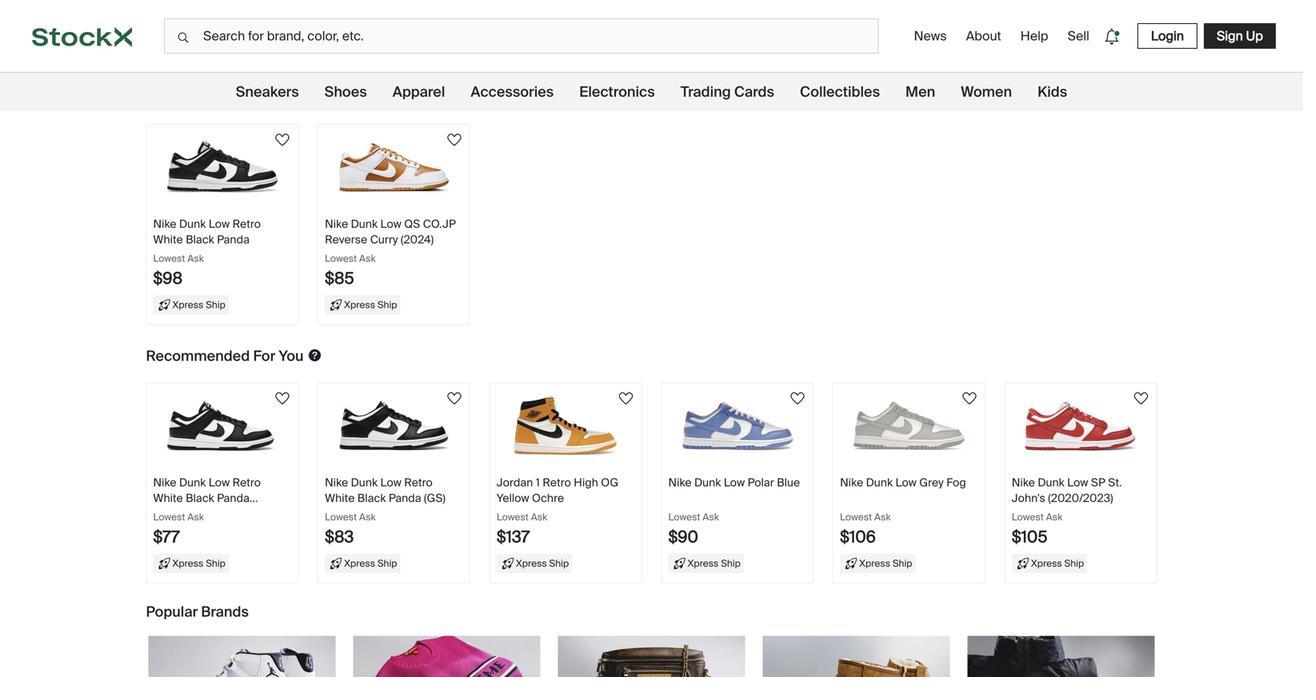 Task type: locate. For each thing, give the bounding box(es) containing it.
john's
[[1012, 491, 1046, 506]]

xpress ship down $137
[[516, 558, 569, 570]]

curry
[[370, 232, 398, 247]]

low up curry
[[381, 217, 402, 232]]

$83
[[325, 527, 354, 548]]

xpress for $106
[[860, 558, 891, 570]]

xpress ship for $85
[[344, 299, 397, 311]]

black for $83
[[358, 491, 386, 506]]

shoes link
[[325, 73, 367, 111]]

viewed
[[208, 88, 257, 107]]

xpress ship down $98
[[172, 299, 226, 311]]

nike inside nike dunk low qs co.jp reverse curry (2024) lowest ask $85
[[325, 217, 348, 232]]

nike inside nike dunk low retro white black panda lowest ask $98
[[153, 217, 177, 232]]

retro inside the nike dunk low retro white black panda (gs) lowest ask $83
[[404, 476, 433, 491]]

white for $98
[[153, 232, 183, 247]]

brands
[[201, 604, 249, 622]]

xpress down $98
[[172, 299, 204, 311]]

panda inside nike dunk low retro white black panda (women's)
[[217, 491, 250, 506]]

panda down nike dunk low retro white black panda (women's) image at the left bottom
[[217, 491, 250, 506]]

follow image
[[273, 389, 292, 409], [445, 389, 464, 409], [1132, 389, 1151, 409]]

ship for $105
[[1065, 558, 1085, 570]]

trading cards link
[[681, 73, 775, 111]]

low for nike dunk low retro white black panda (women's)
[[209, 476, 230, 491]]

low inside the nike dunk low retro white black panda (gs) lowest ask $83
[[381, 476, 402, 491]]

dunk up reverse
[[351, 217, 378, 232]]

low
[[209, 217, 230, 232], [381, 217, 402, 232], [209, 476, 230, 491], [381, 476, 402, 491], [724, 476, 745, 491], [896, 476, 917, 491], [1068, 476, 1089, 491]]

retro inside nike dunk low retro white black panda lowest ask $98
[[233, 217, 261, 232]]

low for nike dunk low retro white black panda (gs) lowest ask $83
[[381, 476, 402, 491]]

collectibles link
[[800, 73, 881, 111]]

(2024)
[[401, 232, 434, 247]]

xpress ship down "$83"
[[344, 558, 397, 570]]

nike dunk low sp st. john's (2020/2023) image
[[1026, 397, 1138, 457]]

$106
[[841, 527, 877, 548]]

ship
[[206, 299, 226, 311], [378, 299, 397, 311], [206, 558, 226, 570], [378, 558, 397, 570], [550, 558, 569, 570], [721, 558, 741, 570], [893, 558, 913, 570], [1065, 558, 1085, 570]]

ship for $90
[[721, 558, 741, 570]]

xpress ship down "lowest ask $77"
[[172, 558, 226, 570]]

retro inside nike dunk low retro white black panda (women's)
[[233, 476, 261, 491]]

retro down nike dunk low retro white black panda image
[[233, 217, 261, 232]]

xpress ship down $105
[[1032, 558, 1085, 570]]

lowest
[[153, 253, 185, 265], [325, 253, 357, 265], [153, 511, 185, 524], [325, 511, 357, 524], [497, 511, 529, 524], [669, 511, 701, 524], [841, 511, 873, 524], [1012, 511, 1044, 524]]

jordan.jpg image
[[148, 637, 336, 678]]

black inside the nike dunk low retro white black panda (gs) lowest ask $83
[[358, 491, 386, 506]]

xpress ship down "lowest ask $90"
[[688, 558, 741, 570]]

co.jp
[[423, 217, 456, 232]]

low inside nike dunk low retro white black panda (women's)
[[209, 476, 230, 491]]

low inside nike dunk low qs co.jp reverse curry (2024) lowest ask $85
[[381, 217, 402, 232]]

black left (gs) in the bottom left of the page
[[358, 491, 386, 506]]

ship for $106
[[893, 558, 913, 570]]

xpress ship for $98
[[172, 299, 226, 311]]

black up (women's)
[[186, 491, 214, 506]]

panda down nike dunk low retro white black panda image
[[217, 232, 250, 247]]

nike up "$83"
[[325, 476, 348, 491]]

lowest down reverse
[[325, 253, 357, 265]]

ship for $137
[[550, 558, 569, 570]]

xpress for $137
[[516, 558, 547, 570]]

retro up (gs) in the bottom left of the page
[[404, 476, 433, 491]]

follow image
[[273, 130, 292, 150], [445, 130, 464, 150], [617, 389, 636, 409], [789, 389, 808, 409], [960, 389, 980, 409]]

$98
[[153, 269, 183, 289]]

dunk
[[179, 217, 206, 232], [351, 217, 378, 232], [179, 476, 206, 491], [351, 476, 378, 491], [695, 476, 722, 491], [867, 476, 893, 491], [1038, 476, 1065, 491]]

nike dunk low grey fog
[[841, 476, 967, 491]]

white for $83
[[325, 491, 355, 506]]

ask inside "lowest ask $77"
[[188, 511, 204, 524]]

ship for $85
[[378, 299, 397, 311]]

dunk inside nike dunk low sp st. john's (2020/2023) lowest ask $105
[[1038, 476, 1065, 491]]

white up $98
[[153, 232, 183, 247]]

nike for nike dunk low retro white black panda lowest ask $98
[[153, 217, 177, 232]]

dunk for nike dunk low sp st. john's (2020/2023) lowest ask $105
[[1038, 476, 1065, 491]]

fog
[[947, 476, 967, 491]]

accessories
[[471, 83, 554, 101]]

lowest inside lowest ask $106
[[841, 511, 873, 524]]

lowest down "yellow"
[[497, 511, 529, 524]]

lowest inside "lowest ask $77"
[[153, 511, 185, 524]]

nike inside nike dunk low sp st. john's (2020/2023) lowest ask $105
[[1012, 476, 1036, 491]]

low inside nike dunk low sp st. john's (2020/2023) lowest ask $105
[[1068, 476, 1089, 491]]

dunk up "$83"
[[351, 476, 378, 491]]

panda inside nike dunk low retro white black panda lowest ask $98
[[217, 232, 250, 247]]

st.
[[1109, 476, 1123, 491]]

low inside nike dunk low retro white black panda lowest ask $98
[[209, 217, 230, 232]]

recently
[[146, 88, 205, 107]]

retro down nike dunk low retro white black panda (women's) image at the left bottom
[[233, 476, 261, 491]]

help
[[1021, 28, 1049, 44]]

xpress down $105
[[1032, 558, 1063, 570]]

dunk up "lowest ask $90"
[[695, 476, 722, 491]]

white
[[153, 232, 183, 247], [153, 491, 183, 506], [325, 491, 355, 506]]

nike dunk low polar blue
[[669, 476, 801, 491]]

xpress down $137
[[516, 558, 547, 570]]

dunk inside nike dunk low retro white black panda lowest ask $98
[[179, 217, 206, 232]]

$90
[[669, 527, 699, 548]]

1 horizontal spatial follow image
[[445, 389, 464, 409]]

0 horizontal spatial follow image
[[273, 389, 292, 409]]

dunk inside nike dunk low retro white black panda (women's)
[[179, 476, 206, 491]]

xpress ship down $85
[[344, 299, 397, 311]]

panda left (gs) in the bottom left of the page
[[389, 491, 422, 506]]

white up "$83"
[[325, 491, 355, 506]]

low down nike dunk low retro white black panda image
[[209, 217, 230, 232]]

dunk up lowest ask $106
[[867, 476, 893, 491]]

nike dunk low polar blue image
[[682, 397, 794, 457]]

nike up (women's)
[[153, 476, 177, 491]]

retro up "ochre"
[[543, 476, 571, 491]]

$77
[[153, 527, 180, 548]]

xpress down '$106'
[[860, 558, 891, 570]]

black
[[186, 232, 214, 247], [186, 491, 214, 506], [358, 491, 386, 506]]

dunk inside the nike dunk low retro white black panda (gs) lowest ask $83
[[351, 476, 378, 491]]

xpress down $85
[[344, 299, 375, 311]]

follow image for ask
[[445, 130, 464, 150]]

nike up $98
[[153, 217, 177, 232]]

xpress for $105
[[1032, 558, 1063, 570]]

low for nike dunk low retro white black panda lowest ask $98
[[209, 217, 230, 232]]

panda inside the nike dunk low retro white black panda (gs) lowest ask $83
[[389, 491, 422, 506]]

recently viewed
[[146, 88, 257, 107]]

lowest up $98
[[153, 253, 185, 265]]

collectibles
[[800, 83, 881, 101]]

electronics
[[580, 83, 655, 101]]

follow image for $77
[[273, 389, 292, 409]]

dunk for nike dunk low grey fog
[[867, 476, 893, 491]]

xpress ship for $90
[[688, 558, 741, 570]]

lowest up $90
[[669, 511, 701, 524]]

panda
[[217, 232, 250, 247], [217, 491, 250, 506], [389, 491, 422, 506]]

men
[[906, 83, 936, 101]]

xpress ship down '$106'
[[860, 558, 913, 570]]

xpress down $77
[[172, 558, 204, 570]]

follow image for $137
[[617, 389, 636, 409]]

lv.jpg image
[[558, 637, 746, 678]]

lowest inside the nike dunk low retro white black panda (gs) lowest ask $83
[[325, 511, 357, 524]]

nike up the john's
[[1012, 476, 1036, 491]]

nike inside nike dunk low retro white black panda (women's)
[[153, 476, 177, 491]]

nike
[[153, 217, 177, 232], [325, 217, 348, 232], [153, 476, 177, 491], [325, 476, 348, 491], [669, 476, 692, 491], [841, 476, 864, 491], [1012, 476, 1036, 491]]

$85
[[325, 269, 354, 289]]

lowest inside "lowest ask $90"
[[669, 511, 701, 524]]

low for nike dunk low qs co.jp reverse curry (2024) lowest ask $85
[[381, 217, 402, 232]]

nike inside the nike dunk low retro white black panda (gs) lowest ask $83
[[325, 476, 348, 491]]

white up (women's)
[[153, 491, 183, 506]]

low down nike dunk low retro white black panda (gs) image
[[381, 476, 402, 491]]

dunk up the john's
[[1038, 476, 1065, 491]]

xpress for $77
[[172, 558, 204, 570]]

2 follow image from the left
[[445, 389, 464, 409]]

low for nike dunk low polar blue
[[724, 476, 745, 491]]

dunk inside nike dunk low qs co.jp reverse curry (2024) lowest ask $85
[[351, 217, 378, 232]]

low down nike dunk low retro white black panda (women's) image at the left bottom
[[209, 476, 230, 491]]

reverse
[[325, 232, 368, 247]]

2 horizontal spatial follow image
[[1132, 389, 1151, 409]]

lowest up $77
[[153, 511, 185, 524]]

ochre
[[532, 491, 564, 506]]

xpress down $90
[[688, 558, 719, 570]]

lowest down the john's
[[1012, 511, 1044, 524]]

dunk for nike dunk low qs co.jp reverse curry (2024) lowest ask $85
[[351, 217, 378, 232]]

white inside nike dunk low retro white black panda lowest ask $98
[[153, 232, 183, 247]]

nike up lowest ask $106
[[841, 476, 864, 491]]

dunk up (women's)
[[179, 476, 206, 491]]

popular
[[146, 604, 198, 622]]

nike dunk low retro white black panda (gs) image
[[338, 397, 450, 457]]

supreme.jpg image
[[353, 637, 541, 678]]

women link
[[962, 73, 1013, 111]]

lowest inside nike dunk low sp st. john's (2020/2023) lowest ask $105
[[1012, 511, 1044, 524]]

lowest up '$106'
[[841, 511, 873, 524]]

shoes
[[325, 83, 367, 101]]

low left polar
[[724, 476, 745, 491]]

ask inside the nike dunk low retro white black panda (gs) lowest ask $83
[[359, 511, 376, 524]]

follow image for $98
[[273, 130, 292, 150]]

ask
[[188, 253, 204, 265], [359, 253, 376, 265], [188, 511, 204, 524], [359, 511, 376, 524], [531, 511, 548, 524], [703, 511, 720, 524], [875, 511, 891, 524], [1047, 511, 1063, 524]]

sign up
[[1218, 28, 1264, 44]]

lowest up "$83"
[[325, 511, 357, 524]]

black inside nike dunk low retro white black panda lowest ask $98
[[186, 232, 214, 247]]

trading cards
[[681, 83, 775, 101]]

nike up reverse
[[325, 217, 348, 232]]

xpress for $85
[[344, 299, 375, 311]]

low left grey
[[896, 476, 917, 491]]

xpress down "$83"
[[344, 558, 375, 570]]

nike for nike dunk low qs co.jp reverse curry (2024) lowest ask $85
[[325, 217, 348, 232]]

white inside the nike dunk low retro white black panda (gs) lowest ask $83
[[325, 491, 355, 506]]

$105
[[1012, 527, 1048, 548]]

panda for $83
[[389, 491, 422, 506]]

ask inside "lowest ask $90"
[[703, 511, 720, 524]]

for
[[253, 347, 276, 366]]

nike up "lowest ask $90"
[[669, 476, 692, 491]]

black down nike dunk low retro white black panda image
[[186, 232, 214, 247]]

sneakers
[[236, 83, 299, 101]]

1 follow image from the left
[[273, 389, 292, 409]]

xpress
[[172, 299, 204, 311], [344, 299, 375, 311], [172, 558, 204, 570], [344, 558, 375, 570], [516, 558, 547, 570], [688, 558, 719, 570], [860, 558, 891, 570], [1032, 558, 1063, 570]]

ship for $83
[[378, 558, 397, 570]]

dunk up $98
[[179, 217, 206, 232]]

3 follow image from the left
[[1132, 389, 1151, 409]]

low up (2020/2023)
[[1068, 476, 1089, 491]]

nike for nike dunk low sp st. john's (2020/2023) lowest ask $105
[[1012, 476, 1036, 491]]

xpress ship
[[172, 299, 226, 311], [344, 299, 397, 311], [172, 558, 226, 570], [344, 558, 397, 570], [516, 558, 569, 570], [688, 558, 741, 570], [860, 558, 913, 570], [1032, 558, 1085, 570]]

retro
[[233, 217, 261, 232], [233, 476, 261, 491], [404, 476, 433, 491], [543, 476, 571, 491]]

login
[[1152, 28, 1185, 44]]



Task type: describe. For each thing, give the bounding box(es) containing it.
dunk for nike dunk low retro white black panda (women's)
[[179, 476, 206, 491]]

recommended for you image
[[307, 348, 323, 364]]

ask inside nike dunk low retro white black panda lowest ask $98
[[188, 253, 204, 265]]

low for nike dunk low grey fog
[[896, 476, 917, 491]]

lowest ask $77
[[153, 511, 204, 548]]

nike dunk low retro white black panda (women's) image
[[166, 397, 278, 457]]

blue
[[777, 476, 801, 491]]

women
[[962, 83, 1013, 101]]

recommended for you
[[146, 347, 304, 366]]

jordan 1 retro high og yellow ochre image
[[510, 397, 622, 457]]

yellow
[[497, 491, 530, 506]]

sneakers link
[[236, 73, 299, 111]]

xpress ship for $77
[[172, 558, 226, 570]]

black for $98
[[186, 232, 214, 247]]

white inside nike dunk low retro white black panda (women's)
[[153, 491, 183, 506]]

sp
[[1092, 476, 1106, 491]]

apparel link
[[393, 73, 445, 111]]

dunk for nike dunk low retro white black panda (gs) lowest ask $83
[[351, 476, 378, 491]]

nike dunk low retro white black panda image
[[166, 138, 278, 198]]

nike for nike dunk low polar blue
[[669, 476, 692, 491]]

black inside nike dunk low retro white black panda (women's)
[[186, 491, 214, 506]]

nike dunk low retro white black panda (gs) lowest ask $83
[[325, 476, 446, 548]]

cards
[[735, 83, 775, 101]]

kids
[[1038, 83, 1068, 101]]

sign
[[1218, 28, 1244, 44]]

ask inside nike dunk low sp st. john's (2020/2023) lowest ask $105
[[1047, 511, 1063, 524]]

ask inside lowest ask $106
[[875, 511, 891, 524]]

ask inside "jordan 1 retro high og yellow ochre lowest ask $137"
[[531, 511, 548, 524]]

notification unread icon image
[[1101, 25, 1124, 48]]

trading
[[681, 83, 731, 101]]

jordan 1 retro high og yellow ochre lowest ask $137
[[497, 476, 619, 548]]

og
[[601, 476, 619, 491]]

(2020/2023)
[[1049, 491, 1114, 506]]

nike dunk low retro white black panda lowest ask $98
[[153, 217, 261, 289]]

you
[[279, 347, 304, 366]]

stockx logo image
[[32, 27, 132, 47]]

lowest ask $106
[[841, 511, 891, 548]]

help link
[[1015, 21, 1055, 51]]

follow image for $83
[[445, 389, 464, 409]]

polar
[[748, 476, 775, 491]]

qs
[[404, 217, 420, 232]]

men link
[[906, 73, 936, 111]]

xpress ship for $83
[[344, 558, 397, 570]]

xpress for $90
[[688, 558, 719, 570]]

retro inside "jordan 1 retro high og yellow ochre lowest ask $137"
[[543, 476, 571, 491]]

news
[[914, 28, 947, 44]]

apparel
[[393, 83, 445, 101]]

stockx logo link
[[0, 0, 164, 72]]

(gs)
[[424, 491, 446, 506]]

xpress ship for $137
[[516, 558, 569, 570]]

retro for nike dunk low retro white black panda (women's)
[[233, 476, 261, 491]]

retro for nike dunk low retro white black panda lowest ask $98
[[233, 217, 261, 232]]

nike dunk low retro white black panda (women's)
[[153, 476, 261, 521]]

ship for $77
[[206, 558, 226, 570]]

1
[[536, 476, 540, 491]]

accessories link
[[471, 73, 554, 111]]

sell link
[[1062, 21, 1097, 51]]

xpress ship for $106
[[860, 558, 913, 570]]

up
[[1247, 28, 1264, 44]]

lowest inside nike dunk low retro white black panda lowest ask $98
[[153, 253, 185, 265]]

nike for nike dunk low grey fog
[[841, 476, 864, 491]]

popular brands
[[146, 604, 249, 622]]

product category switcher element
[[0, 73, 1304, 111]]

$137
[[497, 527, 530, 548]]

nike dunk low qs co.jp reverse curry (2024) lowest ask $85
[[325, 217, 456, 289]]

sell
[[1068, 28, 1090, 44]]

lowest inside "jordan 1 retro high og yellow ochre lowest ask $137"
[[497, 511, 529, 524]]

nike dunk low grey fog image
[[854, 397, 966, 457]]

follow image for $105
[[1132, 389, 1151, 409]]

recommended
[[146, 347, 250, 366]]

xpress ship for $105
[[1032, 558, 1085, 570]]

(women's)
[[153, 507, 207, 521]]

about
[[967, 28, 1002, 44]]

nike for nike dunk low retro white black panda (women's)
[[153, 476, 177, 491]]

nike dunk low qs co.jp reverse curry (2024) image
[[338, 138, 450, 198]]

lowest ask $90
[[669, 511, 720, 548]]

Search... search field
[[164, 18, 879, 54]]

dunk for nike dunk low retro white black panda lowest ask $98
[[179, 217, 206, 232]]

ship for $98
[[206, 299, 226, 311]]

login button
[[1138, 23, 1198, 49]]

grey
[[920, 476, 944, 491]]

xpress for $83
[[344, 558, 375, 570]]

ask inside nike dunk low qs co.jp reverse curry (2024) lowest ask $85
[[359, 253, 376, 265]]

nike dunk low sp st. john's (2020/2023) lowest ask $105
[[1012, 476, 1123, 548]]

about link
[[960, 21, 1008, 51]]

thenorthface.jpg image
[[968, 637, 1155, 678]]

dunk for nike dunk low polar blue
[[695, 476, 722, 491]]

news link
[[908, 21, 954, 51]]

kids link
[[1038, 73, 1068, 111]]

sign up button
[[1205, 23, 1277, 49]]

retro for nike dunk low retro white black panda (gs) lowest ask $83
[[404, 476, 433, 491]]

jordan
[[497, 476, 533, 491]]

panda for $98
[[217, 232, 250, 247]]

nike for nike dunk low retro white black panda (gs) lowest ask $83
[[325, 476, 348, 491]]

lowest inside nike dunk low qs co.jp reverse curry (2024) lowest ask $85
[[325, 253, 357, 265]]

high
[[574, 476, 599, 491]]

low for nike dunk low sp st. john's (2020/2023) lowest ask $105
[[1068, 476, 1089, 491]]

xpress for $98
[[172, 299, 204, 311]]

ugg.jpg image
[[763, 637, 951, 678]]

electronics link
[[580, 73, 655, 111]]



Task type: vqa. For each thing, say whether or not it's contained in the screenshot.
AMD button
no



